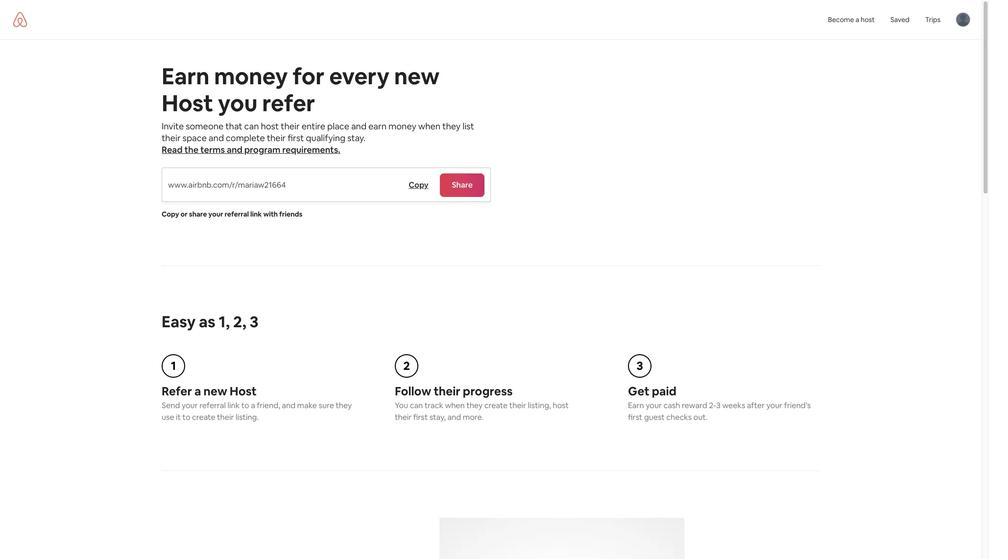 Task type: vqa. For each thing, say whether or not it's contained in the screenshot.


Task type: locate. For each thing, give the bounding box(es) containing it.
your inside refer a new host send your referral link to a friend, and make sure they use it to create their listing.
[[182, 401, 198, 411]]

someone
[[186, 121, 224, 132]]

friend,
[[257, 401, 280, 411]]

0 horizontal spatial host
[[162, 89, 213, 118]]

0 horizontal spatial a
[[195, 384, 201, 399]]

host inside earn money for every new host you refer invite someone that can host their entire place and earn money when they list their space and complete their first qualifying stay. read the terms and program requirements.
[[162, 89, 213, 118]]

first left guest
[[629, 412, 643, 423]]

2 horizontal spatial first
[[629, 412, 643, 423]]

a up listing.
[[251, 401, 255, 411]]

their up track
[[434, 384, 461, 399]]

1,
[[219, 312, 230, 332]]

create inside follow their progress you can track when they create their listing, host their first stay, and more.
[[485, 401, 508, 411]]

first inside follow their progress you can track when they create their listing, host their first stay, and more.
[[414, 412, 428, 423]]

to
[[242, 401, 249, 411], [183, 412, 191, 423]]

money
[[214, 62, 288, 91], [389, 121, 417, 132]]

invite
[[162, 121, 184, 132]]

stay,
[[430, 412, 446, 423]]

link up listing.
[[228, 401, 240, 411]]

first up requirements.
[[288, 132, 304, 144]]

a inside popup button
[[856, 15, 860, 24]]

1 vertical spatial new
[[204, 384, 227, 399]]

1 vertical spatial referral
[[200, 401, 226, 411]]

every
[[329, 62, 390, 91]]

0 vertical spatial when
[[419, 121, 441, 132]]

create inside refer a new host send your referral link to a friend, and make sure they use it to create their listing.
[[192, 412, 216, 423]]

1 horizontal spatial new
[[395, 62, 440, 91]]

2 vertical spatial a
[[251, 401, 255, 411]]

checks
[[667, 412, 692, 423]]

host up invite
[[162, 89, 213, 118]]

can
[[244, 121, 259, 132], [410, 401, 423, 411]]

create down progress
[[485, 401, 508, 411]]

copy
[[409, 180, 429, 190], [162, 210, 179, 219]]

with
[[264, 210, 278, 219]]

1 vertical spatial when
[[445, 401, 465, 411]]

earn
[[162, 62, 210, 91], [629, 401, 645, 411]]

2 horizontal spatial 3
[[717, 401, 721, 411]]

3
[[250, 312, 259, 332], [637, 358, 644, 374], [717, 401, 721, 411]]

your right share
[[209, 210, 223, 219]]

1 horizontal spatial when
[[445, 401, 465, 411]]

referral left the with
[[225, 210, 249, 219]]

can up the complete
[[244, 121, 259, 132]]

0 vertical spatial to
[[242, 401, 249, 411]]

first left stay,
[[414, 412, 428, 423]]

1 horizontal spatial money
[[389, 121, 417, 132]]

when up stay,
[[445, 401, 465, 411]]

2 horizontal spatial host
[[862, 15, 876, 24]]

1 horizontal spatial host
[[230, 384, 257, 399]]

0 horizontal spatial earn
[[162, 62, 210, 91]]

they right sure
[[336, 401, 352, 411]]

1 horizontal spatial host
[[553, 401, 569, 411]]

copy left or
[[162, 210, 179, 219]]

1 vertical spatial copy
[[162, 210, 179, 219]]

3 up get
[[637, 358, 644, 374]]

get paid earn your cash reward 2-3 weeks after your friend's first guest checks out.
[[629, 384, 812, 423]]

0 horizontal spatial new
[[204, 384, 227, 399]]

2 horizontal spatial a
[[856, 15, 860, 24]]

a
[[856, 15, 860, 24], [195, 384, 201, 399], [251, 401, 255, 411]]

1 vertical spatial can
[[410, 401, 423, 411]]

easy
[[162, 312, 196, 332]]

and right stay,
[[448, 412, 461, 423]]

1 vertical spatial create
[[192, 412, 216, 423]]

host
[[162, 89, 213, 118], [230, 384, 257, 399]]

copy left share
[[409, 180, 429, 190]]

copy for copy or share your referral link with friends
[[162, 210, 179, 219]]

qualifying
[[306, 132, 346, 144]]

their left listing,
[[510, 401, 527, 411]]

requirements.
[[283, 144, 341, 155]]

0 horizontal spatial when
[[419, 121, 441, 132]]

1 horizontal spatial earn
[[629, 401, 645, 411]]

2 vertical spatial host
[[553, 401, 569, 411]]

your right send
[[182, 401, 198, 411]]

maria's account image
[[957, 13, 971, 27]]

0 horizontal spatial to
[[183, 412, 191, 423]]

0 vertical spatial referral
[[225, 210, 249, 219]]

a right refer
[[195, 384, 201, 399]]

complete
[[226, 132, 265, 144]]

and left make
[[282, 401, 296, 411]]

their down refer
[[281, 121, 300, 132]]

link
[[251, 210, 262, 219], [228, 401, 240, 411]]

can down follow
[[410, 401, 423, 411]]

0 vertical spatial link
[[251, 210, 262, 219]]

0 vertical spatial new
[[395, 62, 440, 91]]

they
[[443, 121, 461, 132], [336, 401, 352, 411], [467, 401, 483, 411]]

they left list
[[443, 121, 461, 132]]

space
[[183, 132, 207, 144]]

link left the with
[[251, 210, 262, 219]]

1 horizontal spatial 3
[[637, 358, 644, 374]]

they inside refer a new host send your referral link to a friend, and make sure they use it to create their listing.
[[336, 401, 352, 411]]

terms
[[201, 144, 225, 155]]

0 horizontal spatial host
[[261, 121, 279, 132]]

3 left weeks
[[717, 401, 721, 411]]

their left listing.
[[217, 412, 234, 423]]

host up program
[[261, 121, 279, 132]]

0 horizontal spatial 3
[[250, 312, 259, 332]]

0 horizontal spatial first
[[288, 132, 304, 144]]

your
[[209, 210, 223, 219], [182, 401, 198, 411], [646, 401, 662, 411], [767, 401, 783, 411]]

list
[[463, 121, 474, 132]]

0 horizontal spatial link
[[228, 401, 240, 411]]

can inside follow their progress you can track when they create their listing, host their first stay, and more.
[[410, 401, 423, 411]]

new
[[395, 62, 440, 91], [204, 384, 227, 399]]

entire
[[302, 121, 326, 132]]

friends
[[280, 210, 303, 219]]

follow
[[395, 384, 432, 399]]

1 horizontal spatial copy
[[409, 180, 429, 190]]

to right it
[[183, 412, 191, 423]]

0 vertical spatial a
[[856, 15, 860, 24]]

they up more.
[[467, 401, 483, 411]]

after
[[748, 401, 765, 411]]

0 vertical spatial host
[[162, 89, 213, 118]]

listing.
[[236, 412, 259, 423]]

their down you
[[395, 412, 412, 423]]

referral
[[225, 210, 249, 219], [200, 401, 226, 411]]

1 vertical spatial earn
[[629, 401, 645, 411]]

their
[[281, 121, 300, 132], [162, 132, 181, 144], [267, 132, 286, 144], [434, 384, 461, 399], [510, 401, 527, 411], [217, 412, 234, 423], [395, 412, 412, 423]]

0 vertical spatial can
[[244, 121, 259, 132]]

a right become
[[856, 15, 860, 24]]

first inside get paid earn your cash reward 2-3 weeks after your friend's first guest checks out.
[[629, 412, 643, 423]]

share
[[452, 180, 473, 190]]

referral right send
[[200, 401, 226, 411]]

0 horizontal spatial they
[[336, 401, 352, 411]]

create
[[485, 401, 508, 411], [192, 412, 216, 423]]

host right become
[[862, 15, 876, 24]]

1 vertical spatial host
[[230, 384, 257, 399]]

1 vertical spatial 3
[[637, 358, 644, 374]]

0 horizontal spatial money
[[214, 62, 288, 91]]

earn inside get paid earn your cash reward 2-3 weeks after your friend's first guest checks out.
[[629, 401, 645, 411]]

0 horizontal spatial create
[[192, 412, 216, 423]]

3 right 2,
[[250, 312, 259, 332]]

0 horizontal spatial can
[[244, 121, 259, 132]]

create right it
[[192, 412, 216, 423]]

more.
[[463, 412, 484, 423]]

None text field
[[163, 174, 392, 197]]

0 vertical spatial earn
[[162, 62, 210, 91]]

0 vertical spatial copy
[[409, 180, 429, 190]]

1 vertical spatial host
[[261, 121, 279, 132]]

2 horizontal spatial they
[[467, 401, 483, 411]]

2 vertical spatial 3
[[717, 401, 721, 411]]

saved
[[891, 15, 910, 24]]

host up listing.
[[230, 384, 257, 399]]

and inside refer a new host send your referral link to a friend, and make sure they use it to create their listing.
[[282, 401, 296, 411]]

to up listing.
[[242, 401, 249, 411]]

0 vertical spatial 3
[[250, 312, 259, 332]]

when inside earn money for every new host you refer invite someone that can host their entire place and earn money when they list their space and complete their first qualifying stay. read the terms and program requirements.
[[419, 121, 441, 132]]

out.
[[694, 412, 708, 423]]

host right listing,
[[553, 401, 569, 411]]

1 horizontal spatial they
[[443, 121, 461, 132]]

they inside earn money for every new host you refer invite someone that can host their entire place and earn money when they list their space and complete their first qualifying stay. read the terms and program requirements.
[[443, 121, 461, 132]]

1 horizontal spatial create
[[485, 401, 508, 411]]

trips
[[926, 15, 941, 24]]

it
[[176, 412, 181, 423]]

0 vertical spatial money
[[214, 62, 288, 91]]

1 vertical spatial link
[[228, 401, 240, 411]]

and
[[352, 121, 367, 132], [209, 132, 224, 144], [227, 144, 243, 155], [282, 401, 296, 411], [448, 412, 461, 423]]

0 vertical spatial create
[[485, 401, 508, 411]]

host
[[862, 15, 876, 24], [261, 121, 279, 132], [553, 401, 569, 411]]

copy or share your referral link with friends
[[162, 210, 303, 219]]

0 vertical spatial host
[[862, 15, 876, 24]]

when left list
[[419, 121, 441, 132]]

1 horizontal spatial first
[[414, 412, 428, 423]]

first
[[288, 132, 304, 144], [414, 412, 428, 423], [629, 412, 643, 423]]

0 horizontal spatial copy
[[162, 210, 179, 219]]

host inside follow their progress you can track when they create their listing, host their first stay, and more.
[[553, 401, 569, 411]]

1 horizontal spatial can
[[410, 401, 423, 411]]

1 horizontal spatial a
[[251, 401, 255, 411]]

referral inside refer a new host send your referral link to a friend, and make sure they use it to create their listing.
[[200, 401, 226, 411]]

when
[[419, 121, 441, 132], [445, 401, 465, 411]]

they inside follow their progress you can track when they create their listing, host their first stay, and more.
[[467, 401, 483, 411]]

1 vertical spatial money
[[389, 121, 417, 132]]

friend's
[[785, 401, 812, 411]]

1 vertical spatial a
[[195, 384, 201, 399]]

2
[[404, 358, 410, 374]]

easy as 1, 2, 3
[[162, 312, 259, 332]]

when inside follow their progress you can track when they create their listing, host their first stay, and more.
[[445, 401, 465, 411]]



Task type: describe. For each thing, give the bounding box(es) containing it.
cash
[[664, 401, 681, 411]]

place
[[328, 121, 350, 132]]

earn inside earn money for every new host you refer invite someone that can host their entire place and earn money when they list their space and complete their first qualifying stay. read the terms and program requirements.
[[162, 62, 210, 91]]

1 horizontal spatial link
[[251, 210, 262, 219]]

copy for copy
[[409, 180, 429, 190]]

new inside refer a new host send your referral link to a friend, and make sure they use it to create their listing.
[[204, 384, 227, 399]]

stay.
[[348, 132, 366, 144]]

program
[[245, 144, 281, 155]]

become a host button
[[821, 0, 883, 39]]

track
[[425, 401, 444, 411]]

a for become
[[856, 15, 860, 24]]

host inside popup button
[[862, 15, 876, 24]]

their inside refer a new host send your referral link to a friend, and make sure they use it to create their listing.
[[217, 412, 234, 423]]

the
[[185, 144, 199, 155]]

share
[[189, 210, 207, 219]]

become a host
[[829, 15, 876, 24]]

refer a new host send your referral link to a friend, and make sure they use it to create their listing.
[[162, 384, 352, 423]]

host inside refer a new host send your referral link to a friend, and make sure they use it to create their listing.
[[230, 384, 257, 399]]

their up program
[[267, 132, 286, 144]]

host inside earn money for every new host you refer invite someone that can host their entire place and earn money when they list their space and complete their first qualifying stay. read the terms and program requirements.
[[261, 121, 279, 132]]

1
[[171, 358, 176, 374]]

that
[[226, 121, 243, 132]]

1 horizontal spatial to
[[242, 401, 249, 411]]

their up read
[[162, 132, 181, 144]]

saved link
[[883, 0, 918, 39]]

for
[[293, 62, 325, 91]]

listing,
[[528, 401, 552, 411]]

and down the complete
[[227, 144, 243, 155]]

get
[[629, 384, 650, 399]]

first inside earn money for every new host you refer invite someone that can host their entire place and earn money when they list their space and complete their first qualifying stay. read the terms and program requirements.
[[288, 132, 304, 144]]

link inside refer a new host send your referral link to a friend, and make sure they use it to create their listing.
[[228, 401, 240, 411]]

follow their progress you can track when they create their listing, host their first stay, and more.
[[395, 384, 569, 423]]

2,
[[233, 312, 247, 332]]

share button
[[441, 174, 485, 197]]

new inside earn money for every new host you refer invite someone that can host their entire place and earn money when they list their space and complete their first qualifying stay. read the terms and program requirements.
[[395, 62, 440, 91]]

use
[[162, 412, 174, 423]]

earn money for every new host you refer invite someone that can host their entire place and earn money when they list their space and complete their first qualifying stay. read the terms and program requirements.
[[162, 62, 474, 155]]

make
[[297, 401, 317, 411]]

2-
[[710, 401, 717, 411]]

refer
[[262, 89, 315, 118]]

weeks
[[723, 401, 746, 411]]

and inside follow their progress you can track when they create their listing, host their first stay, and more.
[[448, 412, 461, 423]]

progress
[[463, 384, 513, 399]]

1 vertical spatial to
[[183, 412, 191, 423]]

or
[[181, 210, 188, 219]]

your right after
[[767, 401, 783, 411]]

read the terms and program requirements. button
[[162, 144, 341, 156]]

paid
[[652, 384, 677, 399]]

3 inside get paid earn your cash reward 2-3 weeks after your friend's first guest checks out.
[[717, 401, 721, 411]]

you
[[395, 401, 409, 411]]

earn
[[369, 121, 387, 132]]

sure
[[319, 401, 334, 411]]

your up guest
[[646, 401, 662, 411]]

can inside earn money for every new host you refer invite someone that can host their entire place and earn money when they list their space and complete their first qualifying stay. read the terms and program requirements.
[[244, 121, 259, 132]]

trips link
[[918, 0, 949, 39]]

as
[[199, 312, 216, 332]]

and up stay.
[[352, 121, 367, 132]]

you
[[218, 89, 258, 118]]

send
[[162, 401, 180, 411]]

copy button
[[409, 180, 429, 191]]

reward
[[682, 401, 708, 411]]

become
[[829, 15, 855, 24]]

a for refer
[[195, 384, 201, 399]]

read
[[162, 144, 183, 155]]

and up terms
[[209, 132, 224, 144]]

refer
[[162, 384, 192, 399]]

guest
[[645, 412, 665, 423]]



